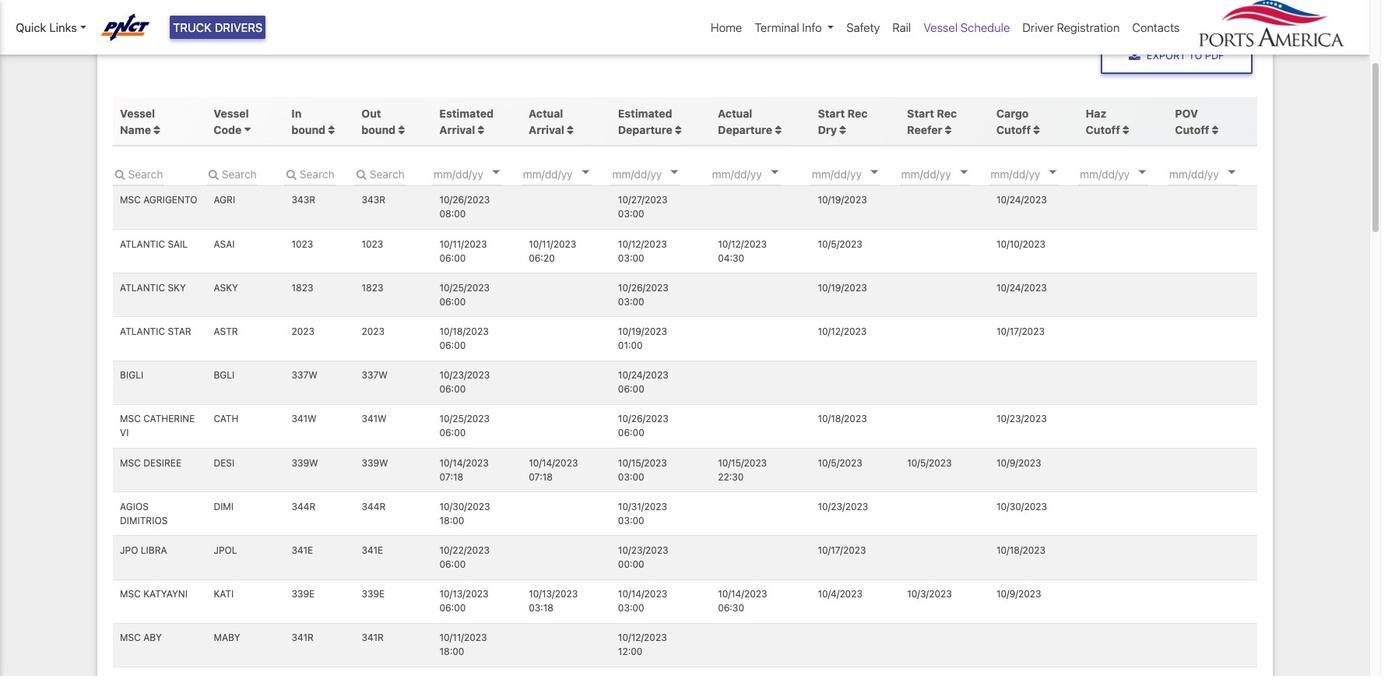 Task type: vqa. For each thing, say whether or not it's contained in the screenshot.


Task type: describe. For each thing, give the bounding box(es) containing it.
agrigento
[[143, 194, 197, 206]]

2 vertical spatial 10/24/2023
[[618, 369, 669, 381]]

katyayni
[[143, 588, 188, 600]]

1 339w from the left
[[292, 457, 318, 469]]

06:20
[[529, 252, 555, 264]]

msc for msc agrigento
[[120, 194, 141, 206]]

1 343r from the left
[[292, 194, 315, 206]]

actual for actual arrival
[[529, 106, 563, 120]]

msc for msc desiree
[[120, 457, 141, 469]]

atlantic sail
[[120, 238, 188, 250]]

10/9/2023 for 10/5/2023
[[997, 457, 1042, 469]]

1 344r from the left
[[292, 501, 316, 512]]

vessel for schedule
[[924, 20, 958, 34]]

agri
[[214, 194, 235, 206]]

home link
[[705, 12, 749, 42]]

maby
[[214, 632, 240, 644]]

msc catherine vi
[[120, 413, 195, 439]]

msc aby
[[120, 632, 162, 644]]

astr
[[214, 326, 238, 337]]

atlantic for atlantic sky
[[120, 282, 165, 294]]

10/19/2023 01:00
[[618, 326, 668, 351]]

0 vertical spatial 10/17/2023
[[997, 326, 1045, 337]]

2 337w from the left
[[362, 369, 388, 381]]

actual for actual departure
[[718, 106, 753, 120]]

quick
[[16, 20, 46, 34]]

terminal info
[[755, 20, 822, 34]]

open calendar image for 9th mm/dd/yy field from the left
[[1228, 170, 1236, 174]]

start for dry
[[818, 106, 845, 120]]

asky
[[214, 282, 238, 294]]

10/14/2023 03:00
[[618, 588, 668, 614]]

00:00
[[618, 558, 645, 570]]

1 2023 from the left
[[292, 326, 315, 337]]

driver registration
[[1023, 20, 1120, 34]]

08:00
[[440, 208, 466, 220]]

7 mm/dd/yy field from the left
[[989, 162, 1083, 185]]

03:00 for 10/31/2023 03:00
[[618, 515, 645, 526]]

open calendar image for eighth mm/dd/yy field from left
[[1139, 170, 1147, 174]]

10/26/2023 08:00
[[440, 194, 490, 220]]

export
[[1147, 50, 1187, 61]]

10/23/2023 00:00
[[618, 544, 669, 570]]

2 mm/dd/yy field from the left
[[522, 162, 615, 185]]

10/30/2023 for 10/30/2023
[[997, 501, 1048, 512]]

8 mm/dd/yy field from the left
[[1079, 162, 1172, 185]]

2 1823 from the left
[[362, 282, 384, 294]]

driver
[[1023, 20, 1054, 34]]

12:00
[[618, 646, 643, 658]]

vi
[[120, 427, 129, 439]]

haz
[[1086, 106, 1107, 120]]

cargo cutoff
[[997, 106, 1031, 136]]

10/12/2023 12:00
[[618, 632, 667, 658]]

18:00 for 10/30/2023 18:00
[[440, 515, 465, 526]]

registration
[[1057, 20, 1120, 34]]

estimated arrival
[[440, 106, 494, 136]]

open calendar image for 5th mm/dd/yy field from the left
[[871, 170, 879, 174]]

truck
[[173, 20, 212, 34]]

2 10/14/2023 07:18 from the left
[[529, 457, 578, 483]]

5 mm/dd/yy field from the left
[[811, 162, 904, 185]]

2 1023 from the left
[[362, 238, 383, 250]]

bigli
[[120, 369, 143, 381]]

10/18/2023 06:00
[[440, 326, 489, 351]]

jpol
[[214, 544, 237, 556]]

10/12/2023 for 10/12/2023
[[818, 326, 867, 337]]

schedule
[[961, 20, 1011, 34]]

06:30
[[718, 602, 745, 614]]

vessel schedule
[[924, 20, 1011, 34]]

vessel name
[[120, 106, 155, 136]]

1 horizontal spatial 10/18/2023
[[818, 413, 868, 425]]

desi
[[214, 457, 235, 469]]

10/12/2023 03:00
[[618, 238, 667, 264]]

pdf
[[1206, 50, 1225, 61]]

bgli
[[214, 369, 235, 381]]

10/11/2023 06:00
[[440, 238, 487, 264]]

04:30
[[718, 252, 745, 264]]

22:30
[[718, 471, 744, 483]]

star
[[168, 326, 191, 337]]

10/9/2023 for 10/3/2023
[[997, 588, 1042, 600]]

estimated for departure
[[618, 106, 673, 120]]

open calendar image for 4th mm/dd/yy field from left
[[771, 170, 779, 174]]

10/24/2023 for 10/26/2023
[[997, 282, 1047, 294]]

10/26/2023 for 03:00
[[618, 282, 669, 294]]

aby
[[143, 632, 162, 644]]

rec for start rec reefer
[[937, 106, 957, 120]]

reefer
[[908, 123, 943, 136]]

out
[[362, 106, 381, 120]]

10/30/2023 18:00
[[440, 501, 490, 526]]

10/31/2023 03:00
[[618, 501, 668, 526]]

10/24/2023 06:00
[[618, 369, 669, 395]]

truck drivers
[[173, 20, 263, 34]]

rail link
[[887, 12, 918, 42]]

open calendar image for sixth mm/dd/yy field
[[960, 170, 968, 174]]

03:00 for 10/14/2023 03:00
[[618, 602, 645, 614]]

driver registration link
[[1017, 12, 1127, 42]]

10/25/2023 for 1823
[[440, 282, 490, 294]]

cath
[[214, 413, 239, 425]]

download image
[[1129, 49, 1141, 62]]

jpo libra
[[120, 544, 167, 556]]

10/5/2023 for 10/12/2023
[[818, 238, 863, 250]]

06:00 for 10/26/2023 06:00
[[440, 427, 466, 439]]

estimated departure
[[618, 106, 673, 136]]

info
[[803, 20, 822, 34]]

haz cutoff
[[1086, 106, 1121, 136]]

10/26/2023 03:00
[[618, 282, 669, 308]]

10/26/2023 for 06:00
[[618, 413, 669, 425]]

10/12/2023 for 10/12/2023 04:30
[[718, 238, 767, 250]]

msc agrigento
[[120, 194, 197, 206]]

actual arrival
[[529, 106, 565, 136]]

vessel for code
[[214, 106, 249, 120]]

10/30/2023 for 10/30/2023 18:00
[[440, 501, 490, 512]]

2 vertical spatial 10/18/2023
[[997, 544, 1046, 556]]

safety
[[847, 20, 880, 34]]

10/31/2023
[[618, 501, 668, 512]]

truck drivers link
[[170, 16, 266, 39]]

msc desiree
[[120, 457, 182, 469]]

10/22/2023
[[440, 544, 490, 556]]

start rec reefer
[[908, 106, 957, 136]]

3 mm/dd/yy field from the left
[[611, 162, 704, 185]]

jpo
[[120, 544, 138, 556]]

cargo
[[997, 106, 1029, 120]]

06:00 for 10/26/2023 03:00
[[440, 296, 466, 308]]

cutoff for cargo
[[997, 123, 1031, 136]]

terminal info link
[[749, 12, 841, 42]]

10/11/2023 06:20
[[529, 238, 577, 264]]

departure for actual
[[718, 123, 773, 136]]

10/15/2023 for 22:30
[[718, 457, 767, 469]]

rec for start rec dry
[[848, 106, 868, 120]]

open calendar image for third mm/dd/yy field from the right
[[1050, 170, 1057, 174]]

10/15/2023 22:30
[[718, 457, 767, 483]]

vessel code
[[214, 106, 249, 136]]



Task type: locate. For each thing, give the bounding box(es) containing it.
1 rec from the left
[[848, 106, 868, 120]]

2 start from the left
[[908, 106, 935, 120]]

bound down 'out'
[[362, 123, 396, 136]]

msc down vi
[[120, 457, 141, 469]]

10/19/2023 for 10/27/2023
[[818, 194, 867, 206]]

06:00 up 10/15/2023 03:00 in the bottom left of the page
[[618, 427, 645, 439]]

06:00 for 10/23/2023 00:00
[[440, 558, 466, 570]]

2 rec from the left
[[937, 106, 957, 120]]

06:00 for 10/12/2023 03:00
[[440, 252, 466, 264]]

1 horizontal spatial 10/30/2023
[[997, 501, 1048, 512]]

18:00 inside 10/11/2023 18:00
[[440, 646, 465, 658]]

1 horizontal spatial cutoff
[[1086, 123, 1121, 136]]

2 cutoff from the left
[[1086, 123, 1121, 136]]

10/23/2023 06:00
[[440, 369, 490, 395]]

None field
[[113, 162, 164, 185], [206, 162, 258, 185], [284, 162, 336, 185], [354, 162, 406, 185], [113, 162, 164, 185], [206, 162, 258, 185], [284, 162, 336, 185], [354, 162, 406, 185]]

open calendar image
[[492, 170, 500, 174], [771, 170, 779, 174], [871, 170, 879, 174], [960, 170, 968, 174], [1050, 170, 1057, 174], [1139, 170, 1147, 174], [1228, 170, 1236, 174]]

339e
[[292, 588, 315, 600], [362, 588, 385, 600]]

1 horizontal spatial vessel
[[214, 106, 249, 120]]

msc for msc aby
[[120, 632, 141, 644]]

343r
[[292, 194, 315, 206], [362, 194, 386, 206]]

03:00 up 10/19/2023 01:00
[[618, 296, 645, 308]]

start inside "start rec reefer"
[[908, 106, 935, 120]]

arrival for estimated arrival
[[440, 123, 475, 136]]

1 10/13/2023 from the left
[[440, 588, 489, 600]]

4 mm/dd/yy field from the left
[[711, 162, 804, 185]]

0 vertical spatial 10/26/2023
[[440, 194, 490, 206]]

bound for out
[[362, 123, 396, 136]]

1 horizontal spatial 10/15/2023
[[718, 457, 767, 469]]

mm/dd/yy field down haz cutoff
[[1079, 162, 1172, 185]]

atlantic for atlantic sail
[[120, 238, 165, 250]]

0 horizontal spatial 10/14/2023 07:18
[[440, 457, 489, 483]]

6 03:00 from the top
[[618, 602, 645, 614]]

name
[[120, 123, 151, 136]]

10/27/2023
[[618, 194, 668, 206]]

1 open calendar image from the left
[[492, 170, 500, 174]]

msc left katyayni
[[120, 588, 141, 600]]

06:00 up 10/23/2023 06:00 at the bottom left
[[440, 340, 466, 351]]

arrival for actual arrival
[[529, 123, 565, 136]]

1 vertical spatial 10/17/2023
[[818, 544, 867, 556]]

dimitrios
[[120, 515, 168, 526]]

1 vertical spatial atlantic
[[120, 282, 165, 294]]

10/11/2023 for 06:20
[[529, 238, 577, 250]]

0 horizontal spatial 2023
[[292, 326, 315, 337]]

0 horizontal spatial 07:18
[[440, 471, 464, 483]]

10/25/2023 for 341w
[[440, 413, 490, 425]]

asai
[[214, 238, 235, 250]]

2 horizontal spatial 10/18/2023
[[997, 544, 1046, 556]]

10/9/2023
[[997, 457, 1042, 469], [997, 588, 1042, 600]]

0 horizontal spatial 339e
[[292, 588, 315, 600]]

kati
[[214, 588, 234, 600]]

msc katyayni
[[120, 588, 188, 600]]

10/26/2023 down 10/24/2023 06:00 on the bottom
[[618, 413, 669, 425]]

0 horizontal spatial 10/18/2023
[[440, 326, 489, 337]]

2 343r from the left
[[362, 194, 386, 206]]

cutoff down pov
[[1176, 123, 1210, 136]]

sail
[[168, 238, 188, 250]]

18:00 inside 10/30/2023 18:00
[[440, 515, 465, 526]]

03:00 for 10/15/2023 03:00
[[618, 471, 645, 483]]

1 horizontal spatial 1023
[[362, 238, 383, 250]]

actual inside actual arrival
[[529, 106, 563, 120]]

1 vertical spatial 10/9/2023
[[997, 588, 1042, 600]]

03:00 inside 10/31/2023 03:00
[[618, 515, 645, 526]]

5 open calendar image from the left
[[1050, 170, 1057, 174]]

atlantic sky
[[120, 282, 186, 294]]

vessel right rail
[[924, 20, 958, 34]]

out bound
[[362, 106, 399, 136]]

344r
[[292, 501, 316, 512], [362, 501, 386, 512]]

10/14/2023 07:18
[[440, 457, 489, 483], [529, 457, 578, 483]]

1 vertical spatial 10/18/2023
[[818, 413, 868, 425]]

1 mm/dd/yy field from the left
[[432, 162, 526, 185]]

2 341r from the left
[[362, 632, 384, 644]]

msc
[[120, 194, 141, 206], [120, 413, 141, 425], [120, 457, 141, 469], [120, 588, 141, 600], [120, 632, 141, 644]]

2 actual from the left
[[718, 106, 753, 120]]

2 2023 from the left
[[362, 326, 385, 337]]

10/5/2023 for 10/15/2023
[[818, 457, 863, 469]]

10/12/2023 04:30
[[718, 238, 767, 264]]

2 departure from the left
[[718, 123, 773, 136]]

10/13/2023
[[440, 588, 489, 600], [529, 588, 578, 600]]

start rec dry
[[818, 106, 868, 136]]

5 msc from the top
[[120, 632, 141, 644]]

pov
[[1176, 106, 1199, 120]]

departure for estimated
[[618, 123, 673, 136]]

10/11/2023 up 06:20
[[529, 238, 577, 250]]

1 03:00 from the top
[[618, 208, 645, 220]]

1 18:00 from the top
[[440, 515, 465, 526]]

03:00 for 10/12/2023 03:00
[[618, 252, 645, 264]]

0 horizontal spatial departure
[[618, 123, 673, 136]]

03:00 inside 10/12/2023 03:00
[[618, 252, 645, 264]]

msc inside msc catherine vi
[[120, 413, 141, 425]]

3 msc from the top
[[120, 457, 141, 469]]

10/24/2023 for 10/27/2023
[[997, 194, 1047, 206]]

10/12/2023 for 10/12/2023 12:00
[[618, 632, 667, 644]]

10/4/2023
[[818, 588, 863, 600]]

0 horizontal spatial 343r
[[292, 194, 315, 206]]

03:00 inside 10/15/2023 03:00
[[618, 471, 645, 483]]

0 horizontal spatial bound
[[292, 123, 326, 136]]

1 07:18 from the left
[[440, 471, 464, 483]]

1 horizontal spatial start
[[908, 106, 935, 120]]

0 vertical spatial atlantic
[[120, 238, 165, 250]]

1 horizontal spatial 341e
[[362, 544, 383, 556]]

1 horizontal spatial 2023
[[362, 326, 385, 337]]

10/13/2023 up "03:18"
[[529, 588, 578, 600]]

10/13/2023 03:18
[[529, 588, 578, 614]]

0 horizontal spatial 341e
[[292, 544, 313, 556]]

1 horizontal spatial 339e
[[362, 588, 385, 600]]

actual departure
[[718, 106, 773, 136]]

10/15/2023 up '22:30'
[[718, 457, 767, 469]]

5 03:00 from the top
[[618, 515, 645, 526]]

01:00
[[618, 340, 643, 351]]

1 horizontal spatial actual
[[718, 106, 753, 120]]

10/25/2023 06:00 for 341w
[[440, 413, 490, 439]]

1 actual from the left
[[529, 106, 563, 120]]

06:00 inside 10/18/2023 06:00
[[440, 340, 466, 351]]

0 horizontal spatial 341r
[[292, 632, 314, 644]]

atlantic left sail
[[120, 238, 165, 250]]

1 horizontal spatial 1823
[[362, 282, 384, 294]]

export to pdf
[[1147, 50, 1225, 61]]

atlantic left sky
[[120, 282, 165, 294]]

03:00 up the 10/31/2023
[[618, 471, 645, 483]]

10/25/2023 down the 10/11/2023 06:00
[[440, 282, 490, 294]]

2 open calendar image from the left
[[771, 170, 779, 174]]

2 vertical spatial 10/26/2023
[[618, 413, 669, 425]]

7 open calendar image from the left
[[1228, 170, 1236, 174]]

10/15/2023 down the 10/26/2023 06:00
[[618, 457, 667, 469]]

1 estimated from the left
[[440, 106, 494, 120]]

1 341w from the left
[[292, 413, 317, 425]]

1 horizontal spatial bound
[[362, 123, 396, 136]]

03:00 up 10/26/2023 03:00
[[618, 252, 645, 264]]

10/11/2023 for 06:00
[[440, 238, 487, 250]]

03:00 inside 10/26/2023 03:00
[[618, 296, 645, 308]]

1 open calendar image from the left
[[582, 170, 589, 174]]

2 07:18 from the left
[[529, 471, 553, 483]]

3 atlantic from the top
[[120, 326, 165, 337]]

atlantic for atlantic star
[[120, 326, 165, 337]]

2 atlantic from the top
[[120, 282, 165, 294]]

2 arrival from the left
[[529, 123, 565, 136]]

10/24/2023 down 10/10/2023 at the right
[[997, 282, 1047, 294]]

mm/dd/yy field down "reefer"
[[900, 162, 994, 185]]

msc for msc katyayni
[[120, 588, 141, 600]]

4 open calendar image from the left
[[960, 170, 968, 174]]

1 horizontal spatial 337w
[[362, 369, 388, 381]]

0 horizontal spatial 344r
[[292, 501, 316, 512]]

2 horizontal spatial vessel
[[924, 20, 958, 34]]

10/13/2023 for 06:00
[[440, 588, 489, 600]]

start up dry
[[818, 106, 845, 120]]

03:00 down 10/27/2023
[[618, 208, 645, 220]]

06:00 inside the 10/11/2023 06:00
[[440, 252, 466, 264]]

10/26/2023 down 10/12/2023 03:00 at top left
[[618, 282, 669, 294]]

1 vertical spatial 18:00
[[440, 646, 465, 658]]

03:00 for 10/26/2023 03:00
[[618, 296, 645, 308]]

6 open calendar image from the left
[[1139, 170, 1147, 174]]

code
[[214, 123, 242, 136]]

msc left agrigento
[[120, 194, 141, 206]]

06:00 down 10/18/2023 06:00
[[440, 383, 466, 395]]

quick links link
[[16, 19, 86, 36]]

4 03:00 from the top
[[618, 471, 645, 483]]

1 msc from the top
[[120, 194, 141, 206]]

1 horizontal spatial estimated
[[618, 106, 673, 120]]

atlantic star
[[120, 326, 191, 337]]

open calendar image for first mm/dd/yy field from left
[[492, 170, 500, 174]]

06:00
[[440, 252, 466, 264], [440, 296, 466, 308], [440, 340, 466, 351], [440, 383, 466, 395], [618, 383, 645, 395], [440, 427, 466, 439], [618, 427, 645, 439], [440, 558, 466, 570], [440, 602, 466, 614]]

mm/dd/yy field down pov cutoff in the top right of the page
[[1168, 162, 1262, 185]]

06:00 for 10/19/2023 01:00
[[440, 340, 466, 351]]

10/26/2023 06:00
[[618, 413, 669, 439]]

rec up "reefer"
[[937, 106, 957, 120]]

0 horizontal spatial start
[[818, 106, 845, 120]]

06:00 up the 10/26/2023 06:00
[[618, 383, 645, 395]]

1 departure from the left
[[618, 123, 673, 136]]

2 10/9/2023 from the top
[[997, 588, 1042, 600]]

1 cutoff from the left
[[997, 123, 1031, 136]]

1 10/14/2023 07:18 from the left
[[440, 457, 489, 483]]

10/5/2023
[[818, 238, 863, 250], [818, 457, 863, 469], [908, 457, 952, 469]]

0 vertical spatial 10/25/2023 06:00
[[440, 282, 490, 308]]

bound inside in bound
[[292, 123, 326, 136]]

1 atlantic from the top
[[120, 238, 165, 250]]

10/22/2023 06:00
[[440, 544, 490, 570]]

sky
[[168, 282, 186, 294]]

2 18:00 from the top
[[440, 646, 465, 658]]

18:00 down 10/13/2023 06:00 at the left bottom
[[440, 646, 465, 658]]

4 msc from the top
[[120, 588, 141, 600]]

0 horizontal spatial 10/30/2023
[[440, 501, 490, 512]]

1 vertical spatial 10/24/2023
[[997, 282, 1047, 294]]

cutoff for haz
[[1086, 123, 1121, 136]]

1 horizontal spatial arrival
[[529, 123, 565, 136]]

2 10/25/2023 06:00 from the top
[[440, 413, 490, 439]]

06:00 down 10/23/2023 06:00 at the bottom left
[[440, 427, 466, 439]]

10/27/2023 03:00
[[618, 194, 668, 220]]

2 339e from the left
[[362, 588, 385, 600]]

06:00 inside 10/23/2023 06:00
[[440, 383, 466, 395]]

departure
[[618, 123, 673, 136], [718, 123, 773, 136]]

1 horizontal spatial 10/14/2023 07:18
[[529, 457, 578, 483]]

10/25/2023 06:00
[[440, 282, 490, 308], [440, 413, 490, 439]]

1 horizontal spatial 339w
[[362, 457, 388, 469]]

06:00 for 10/24/2023 06:00
[[440, 383, 466, 395]]

1 1023 from the left
[[292, 238, 313, 250]]

10/25/2023 06:00 up 10/18/2023 06:00
[[440, 282, 490, 308]]

quick links
[[16, 20, 77, 34]]

terminal
[[755, 20, 800, 34]]

2 339w from the left
[[362, 457, 388, 469]]

open calendar image
[[582, 170, 589, 174], [671, 170, 679, 174]]

10/24/2023
[[997, 194, 1047, 206], [997, 282, 1047, 294], [618, 369, 669, 381]]

3 cutoff from the left
[[1176, 123, 1210, 136]]

start up "reefer"
[[908, 106, 935, 120]]

msc for msc catherine vi
[[120, 413, 141, 425]]

0 horizontal spatial 1023
[[292, 238, 313, 250]]

2 10/30/2023 from the left
[[997, 501, 1048, 512]]

contacts
[[1133, 20, 1180, 34]]

home
[[711, 20, 743, 34]]

atlantic left star on the top left
[[120, 326, 165, 337]]

06:00 inside "10/22/2023 06:00"
[[440, 558, 466, 570]]

arrival inside estimated arrival
[[440, 123, 475, 136]]

mm/dd/yy field down the actual departure
[[711, 162, 804, 185]]

2 10/13/2023 from the left
[[529, 588, 578, 600]]

1 vertical spatial 10/25/2023
[[440, 413, 490, 425]]

start
[[818, 106, 845, 120], [908, 106, 935, 120]]

10/13/2023 down "10/22/2023 06:00"
[[440, 588, 489, 600]]

10/25/2023 06:00 for 1823
[[440, 282, 490, 308]]

1 10/25/2023 from the top
[[440, 282, 490, 294]]

start inside start rec dry
[[818, 106, 845, 120]]

06:00 up 10/11/2023 18:00
[[440, 602, 466, 614]]

03:00 up 10/12/2023 12:00
[[618, 602, 645, 614]]

03:00 inside 10/27/2023 03:00
[[618, 208, 645, 220]]

10/24/2023 up 10/10/2023 at the right
[[997, 194, 1047, 206]]

2 10/25/2023 from the top
[[440, 413, 490, 425]]

1 horizontal spatial 10/13/2023
[[529, 588, 578, 600]]

1 10/9/2023 from the top
[[997, 457, 1042, 469]]

0 horizontal spatial estimated
[[440, 106, 494, 120]]

10/12/2023
[[618, 238, 667, 250], [718, 238, 767, 250], [818, 326, 867, 337], [618, 632, 667, 644]]

2 open calendar image from the left
[[671, 170, 679, 174]]

10/15/2023
[[618, 457, 667, 469], [718, 457, 767, 469]]

03:00 down the 10/31/2023
[[618, 515, 645, 526]]

0 horizontal spatial rec
[[848, 106, 868, 120]]

2 horizontal spatial cutoff
[[1176, 123, 1210, 136]]

agios
[[120, 501, 149, 512]]

msc up vi
[[120, 413, 141, 425]]

2 10/15/2023 from the left
[[718, 457, 767, 469]]

2 vertical spatial 10/19/2023
[[618, 326, 668, 337]]

bound down in in the top left of the page
[[292, 123, 326, 136]]

mm/dd/yy field up 10/26/2023 08:00
[[432, 162, 526, 185]]

1 horizontal spatial 07:18
[[529, 471, 553, 483]]

1 horizontal spatial 344r
[[362, 501, 386, 512]]

mm/dd/yy field down dry
[[811, 162, 904, 185]]

0 horizontal spatial arrival
[[440, 123, 475, 136]]

1 horizontal spatial open calendar image
[[671, 170, 679, 174]]

1 10/15/2023 from the left
[[618, 457, 667, 469]]

dry
[[818, 123, 837, 136]]

1 start from the left
[[818, 106, 845, 120]]

0 horizontal spatial 10/13/2023
[[440, 588, 489, 600]]

10/30/2023
[[440, 501, 490, 512], [997, 501, 1048, 512]]

2 344r from the left
[[362, 501, 386, 512]]

cutoff down haz
[[1086, 123, 1121, 136]]

0 horizontal spatial cutoff
[[997, 123, 1031, 136]]

0 horizontal spatial 10/15/2023
[[618, 457, 667, 469]]

10/11/2023 down 10/13/2023 06:00 at the left bottom
[[440, 632, 487, 644]]

vessel up name
[[120, 106, 155, 120]]

10/26/2023 up 08:00
[[440, 194, 490, 206]]

0 horizontal spatial 1823
[[292, 282, 313, 294]]

0 vertical spatial 10/19/2023
[[818, 194, 867, 206]]

rec left "start rec reefer"
[[848, 106, 868, 120]]

1 10/30/2023 from the left
[[440, 501, 490, 512]]

1 horizontal spatial 343r
[[362, 194, 386, 206]]

1 337w from the left
[[292, 369, 318, 381]]

0 horizontal spatial open calendar image
[[582, 170, 589, 174]]

3 03:00 from the top
[[618, 296, 645, 308]]

0 horizontal spatial 341w
[[292, 413, 317, 425]]

10/25/2023 06:00 down 10/23/2023 06:00 at the bottom left
[[440, 413, 490, 439]]

1 horizontal spatial rec
[[937, 106, 957, 120]]

1 vertical spatial 10/25/2023 06:00
[[440, 413, 490, 439]]

341w
[[292, 413, 317, 425], [362, 413, 387, 425]]

10/15/2023 for 03:00
[[618, 457, 667, 469]]

2 341w from the left
[[362, 413, 387, 425]]

10/3/2023
[[908, 588, 952, 600]]

2 03:00 from the top
[[618, 252, 645, 264]]

337w
[[292, 369, 318, 381], [362, 369, 388, 381]]

vessel
[[924, 20, 958, 34], [120, 106, 155, 120], [214, 106, 249, 120]]

06:00 down 08:00
[[440, 252, 466, 264]]

bound inside out bound
[[362, 123, 396, 136]]

03:00 for 10/27/2023 03:00
[[618, 208, 645, 220]]

0 horizontal spatial 339w
[[292, 457, 318, 469]]

6 mm/dd/yy field from the left
[[900, 162, 994, 185]]

drivers
[[215, 20, 263, 34]]

06:00 up 10/18/2023 06:00
[[440, 296, 466, 308]]

1 horizontal spatial 341r
[[362, 632, 384, 644]]

0 vertical spatial 10/24/2023
[[997, 194, 1047, 206]]

cutoff for pov
[[1176, 123, 1210, 136]]

06:00 inside 10/13/2023 06:00
[[440, 602, 466, 614]]

2 vertical spatial atlantic
[[120, 326, 165, 337]]

06:00 inside the 10/26/2023 06:00
[[618, 427, 645, 439]]

mm/dd/yy field down actual arrival at the left top
[[522, 162, 615, 185]]

1 10/25/2023 06:00 from the top
[[440, 282, 490, 308]]

10/11/2023
[[440, 238, 487, 250], [529, 238, 577, 250], [440, 632, 487, 644]]

start for reefer
[[908, 106, 935, 120]]

06:00 for 10/14/2023 03:00
[[440, 602, 466, 614]]

1 horizontal spatial 341w
[[362, 413, 387, 425]]

bound for in
[[292, 123, 326, 136]]

0 vertical spatial 18:00
[[440, 515, 465, 526]]

mm/dd/yy field up 10/27/2023
[[611, 162, 704, 185]]

mm/dd/yy field
[[432, 162, 526, 185], [522, 162, 615, 185], [611, 162, 704, 185], [711, 162, 804, 185], [811, 162, 904, 185], [900, 162, 994, 185], [989, 162, 1083, 185], [1079, 162, 1172, 185], [1168, 162, 1262, 185]]

desiree
[[143, 457, 182, 469]]

06:00 down the 10/22/2023
[[440, 558, 466, 570]]

18:00 up the 10/22/2023
[[440, 515, 465, 526]]

10/19/2023
[[818, 194, 867, 206], [818, 282, 867, 294], [618, 326, 668, 337]]

vessel up code
[[214, 106, 249, 120]]

10/13/2023 for 03:18
[[529, 588, 578, 600]]

2 341e from the left
[[362, 544, 383, 556]]

3 open calendar image from the left
[[871, 170, 879, 174]]

mm/dd/yy field down cargo cutoff
[[989, 162, 1083, 185]]

1 341e from the left
[[292, 544, 313, 556]]

pov cutoff
[[1176, 106, 1210, 136]]

0 horizontal spatial vessel
[[120, 106, 155, 120]]

10/25/2023 down 10/23/2023 06:00 at the bottom left
[[440, 413, 490, 425]]

9 mm/dd/yy field from the left
[[1168, 162, 1262, 185]]

1 arrival from the left
[[440, 123, 475, 136]]

estimated inside estimated departure
[[618, 106, 673, 120]]

actual inside the actual departure
[[718, 106, 753, 120]]

10/14/2023 06:30
[[718, 588, 768, 614]]

estimated for arrival
[[440, 106, 494, 120]]

10/26/2023 for 08:00
[[440, 194, 490, 206]]

rec
[[848, 106, 868, 120], [937, 106, 957, 120]]

1 bound from the left
[[292, 123, 326, 136]]

0 vertical spatial 10/9/2023
[[997, 457, 1042, 469]]

18:00 for 10/11/2023 18:00
[[440, 646, 465, 658]]

to
[[1189, 50, 1203, 61]]

10/11/2023 18:00
[[440, 632, 487, 658]]

1 vertical spatial 10/19/2023
[[818, 282, 867, 294]]

rec inside start rec dry
[[848, 106, 868, 120]]

10/12/2023 for 10/12/2023 03:00
[[618, 238, 667, 250]]

1 horizontal spatial departure
[[718, 123, 773, 136]]

1 339e from the left
[[292, 588, 315, 600]]

0 vertical spatial 10/25/2023
[[440, 282, 490, 294]]

2 bound from the left
[[362, 123, 396, 136]]

10/11/2023 down 08:00
[[440, 238, 487, 250]]

10/24/2023 down 01:00
[[618, 369, 669, 381]]

catherine
[[143, 413, 195, 425]]

1 vertical spatial 10/26/2023
[[618, 282, 669, 294]]

10/11/2023 for 18:00
[[440, 632, 487, 644]]

0 horizontal spatial 337w
[[292, 369, 318, 381]]

03:00 inside 10/14/2023 03:00
[[618, 602, 645, 614]]

vessel for name
[[120, 106, 155, 120]]

10/13/2023 06:00
[[440, 588, 489, 614]]

1 horizontal spatial 10/17/2023
[[997, 326, 1045, 337]]

1 341r from the left
[[292, 632, 314, 644]]

2 estimated from the left
[[618, 106, 673, 120]]

1 1823 from the left
[[292, 282, 313, 294]]

10/19/2023 for 10/26/2023
[[818, 282, 867, 294]]

msc left aby
[[120, 632, 141, 644]]

2 msc from the top
[[120, 413, 141, 425]]

0 horizontal spatial actual
[[529, 106, 563, 120]]

0 horizontal spatial 10/17/2023
[[818, 544, 867, 556]]

06:00 inside 10/24/2023 06:00
[[618, 383, 645, 395]]

0 vertical spatial 10/18/2023
[[440, 326, 489, 337]]

vessel schedule link
[[918, 12, 1017, 42]]

rec inside "start rec reefer"
[[937, 106, 957, 120]]

cutoff down the cargo
[[997, 123, 1031, 136]]



